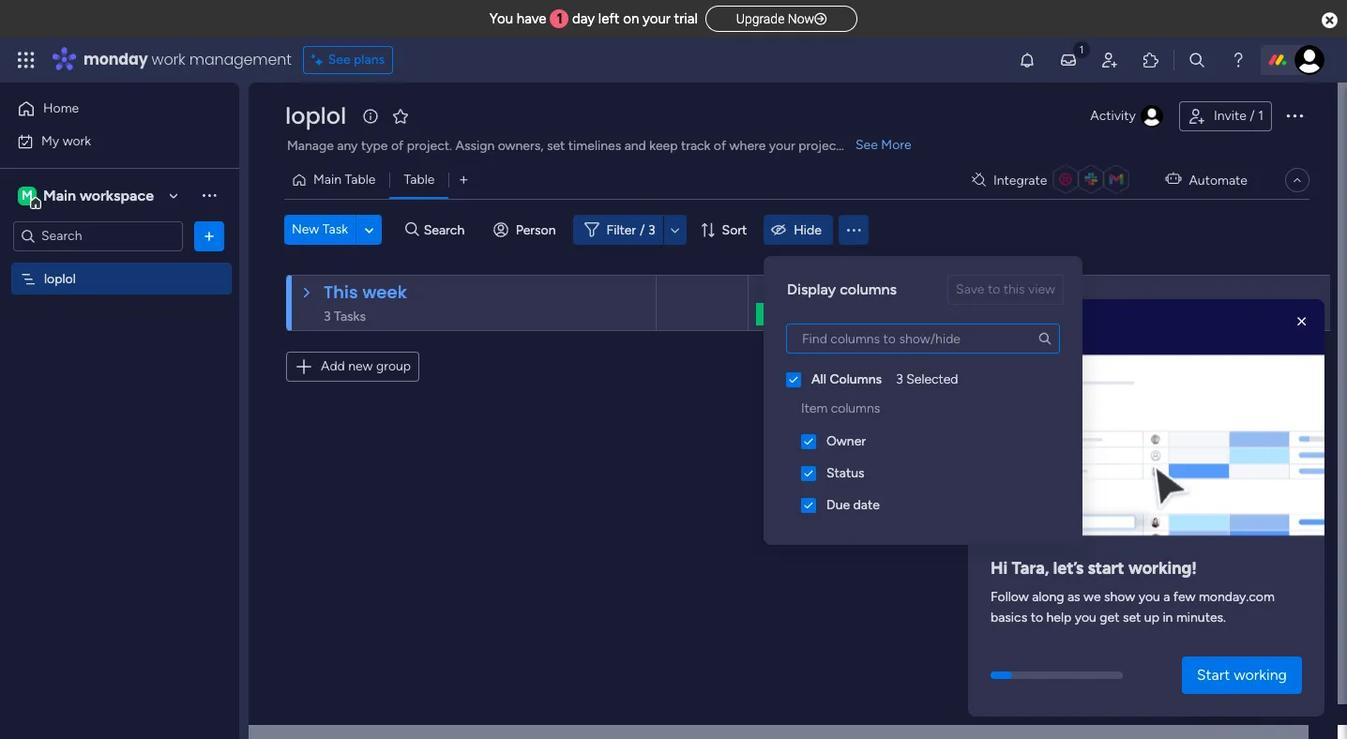Task type: vqa. For each thing, say whether or not it's contained in the screenshot.
Next
no



Task type: locate. For each thing, give the bounding box(es) containing it.
new task button
[[284, 215, 356, 245]]

1 horizontal spatial 3
[[896, 371, 903, 387]]

of right track
[[714, 138, 726, 154]]

0 horizontal spatial main
[[43, 186, 76, 204]]

we
[[1084, 589, 1101, 605]]

1 inside invite / 1 button
[[1258, 108, 1264, 124]]

0 vertical spatial date
[[940, 280, 966, 296]]

columns down columns
[[831, 401, 880, 417]]

of right type at the top left of the page
[[391, 138, 404, 154]]

to left this
[[988, 281, 1000, 297]]

table inside main table button
[[345, 172, 376, 188]]

menu image
[[844, 220, 863, 239]]

main down manage
[[313, 172, 341, 188]]

0 vertical spatial columns
[[840, 280, 897, 298]]

1 vertical spatial columns
[[831, 401, 880, 417]]

0 vertical spatial status
[[792, 280, 830, 296]]

2 of from the left
[[714, 138, 726, 154]]

main inside workspace selection element
[[43, 186, 76, 204]]

0 vertical spatial due
[[913, 280, 936, 296]]

1 vertical spatial you
[[1075, 610, 1097, 626]]

0 vertical spatial work
[[152, 49, 185, 70]]

person button
[[486, 215, 567, 245]]

0 vertical spatial your
[[643, 10, 671, 27]]

table inside table button
[[404, 172, 435, 188]]

1 horizontal spatial table
[[404, 172, 435, 188]]

new task
[[292, 221, 348, 237]]

0 horizontal spatial due
[[826, 497, 850, 513]]

3 left selected
[[896, 371, 903, 387]]

date down owner
[[853, 497, 880, 513]]

table down project.
[[404, 172, 435, 188]]

date inside field
[[940, 280, 966, 296]]

work for my
[[63, 133, 91, 149]]

main inside button
[[313, 172, 341, 188]]

save to this view button
[[948, 275, 1064, 305]]

workspace
[[80, 186, 154, 204]]

0 vertical spatial options image
[[1283, 104, 1306, 126]]

filter
[[607, 222, 636, 238]]

1 vertical spatial see
[[856, 137, 878, 153]]

tara schultz image
[[1295, 45, 1325, 75]]

main table button
[[284, 165, 390, 195]]

few
[[1173, 589, 1196, 605]]

/ right filter in the top left of the page
[[640, 222, 645, 238]]

keep
[[649, 138, 678, 154]]

0 horizontal spatial 3
[[648, 222, 655, 238]]

3 left arrow down icon
[[648, 222, 655, 238]]

status
[[792, 280, 830, 296], [826, 465, 865, 481]]

main for main workspace
[[43, 186, 76, 204]]

1 horizontal spatial /
[[1250, 108, 1255, 124]]

main
[[313, 172, 341, 188], [43, 186, 76, 204]]

you down we
[[1075, 610, 1097, 626]]

1 vertical spatial your
[[769, 138, 795, 154]]

show
[[1104, 589, 1135, 605]]

option
[[0, 262, 239, 265]]

1 table from the left
[[345, 172, 376, 188]]

you have 1 day left on your trial
[[490, 10, 698, 27]]

dapulse rightstroke image
[[814, 12, 827, 26]]

2 table from the left
[[404, 172, 435, 188]]

timelines
[[568, 138, 621, 154]]

table down any
[[345, 172, 376, 188]]

0 vertical spatial set
[[547, 138, 565, 154]]

hi tara, let's start working!
[[991, 558, 1197, 579]]

type
[[361, 138, 388, 154]]

1 horizontal spatial to
[[1031, 610, 1043, 626]]

status down owner
[[826, 465, 865, 481]]

None search field
[[779, 309, 1068, 354]]

basics
[[991, 610, 1027, 626]]

options image down workspace options image
[[200, 227, 219, 245]]

upgrade now
[[736, 11, 814, 26]]

1 horizontal spatial set
[[1123, 610, 1141, 626]]

0 horizontal spatial work
[[63, 133, 91, 149]]

due
[[913, 280, 936, 296], [826, 497, 850, 513]]

management
[[189, 49, 291, 70]]

add new group
[[321, 358, 411, 374]]

status inside field
[[792, 280, 830, 296]]

invite / 1 button
[[1179, 101, 1272, 131]]

1 horizontal spatial options image
[[1283, 104, 1306, 126]]

to inside button
[[988, 281, 1000, 297]]

more
[[881, 137, 912, 153]]

this
[[1003, 281, 1025, 297]]

see left plans
[[328, 52, 350, 68]]

0 horizontal spatial 1
[[557, 10, 563, 27]]

see inside button
[[328, 52, 350, 68]]

activity
[[1090, 108, 1136, 124]]

to left the help
[[1031, 610, 1043, 626]]

arrow down image
[[664, 219, 686, 241]]

invite / 1
[[1214, 108, 1264, 124]]

where
[[729, 138, 766, 154]]

0 vertical spatial due date
[[913, 280, 966, 296]]

due date
[[913, 280, 966, 296], [826, 497, 880, 513]]

/ right invite
[[1250, 108, 1255, 124]]

see
[[328, 52, 350, 68], [856, 137, 878, 153]]

along
[[1032, 589, 1064, 605]]

due left save
[[913, 280, 936, 296]]

loplol down search in workspace field
[[44, 271, 76, 287]]

1 horizontal spatial loplol
[[285, 100, 346, 131]]

1
[[557, 10, 563, 27], [1258, 108, 1264, 124]]

/ inside button
[[1250, 108, 1255, 124]]

Find columns to show/hide search field
[[786, 324, 1060, 354]]

work inside button
[[63, 133, 91, 149]]

sort
[[722, 222, 747, 238]]

1 vertical spatial to
[[1031, 610, 1043, 626]]

options image
[[1283, 104, 1306, 126], [200, 227, 219, 245]]

1 of from the left
[[391, 138, 404, 154]]

your right where
[[769, 138, 795, 154]]

workspace selection element
[[18, 184, 157, 209]]

1 vertical spatial options image
[[200, 227, 219, 245]]

and
[[624, 138, 646, 154]]

1 vertical spatial date
[[853, 497, 880, 513]]

1 vertical spatial set
[[1123, 610, 1141, 626]]

1 vertical spatial 1
[[1258, 108, 1264, 124]]

options image right the invite / 1
[[1283, 104, 1306, 126]]

0 vertical spatial see
[[328, 52, 350, 68]]

owner
[[826, 433, 866, 449]]

loplol
[[285, 100, 346, 131], [44, 271, 76, 287]]

progress bar
[[991, 672, 1013, 679]]

of
[[391, 138, 404, 154], [714, 138, 726, 154]]

0 horizontal spatial table
[[345, 172, 376, 188]]

main right workspace image
[[43, 186, 76, 204]]

status down the hide
[[792, 280, 830, 296]]

0 horizontal spatial due date
[[826, 497, 880, 513]]

1 left day
[[557, 10, 563, 27]]

help button
[[1188, 686, 1253, 717]]

set right 'owners,' on the left
[[547, 138, 565, 154]]

date up "find columns to show/hide" search field
[[940, 280, 966, 296]]

due date up "find columns to show/hide" search field
[[913, 280, 966, 296]]

dapulse close image
[[1322, 11, 1338, 30]]

1 horizontal spatial of
[[714, 138, 726, 154]]

1 horizontal spatial due date
[[913, 280, 966, 296]]

0 vertical spatial 1
[[557, 10, 563, 27]]

columns
[[840, 280, 897, 298], [831, 401, 880, 417]]

1 vertical spatial due
[[826, 497, 850, 513]]

on
[[623, 10, 639, 27]]

1 vertical spatial 3
[[896, 371, 903, 387]]

home button
[[11, 94, 202, 124]]

work right my
[[63, 133, 91, 149]]

set left up
[[1123, 610, 1141, 626]]

see left the more
[[856, 137, 878, 153]]

start
[[1197, 666, 1230, 684]]

set
[[547, 138, 565, 154], [1123, 610, 1141, 626]]

your
[[643, 10, 671, 27], [769, 138, 795, 154]]

1 horizontal spatial date
[[940, 280, 966, 296]]

1 horizontal spatial main
[[313, 172, 341, 188]]

your right on
[[643, 10, 671, 27]]

0 horizontal spatial to
[[988, 281, 1000, 297]]

columns right display
[[840, 280, 897, 298]]

invite members image
[[1100, 51, 1119, 69]]

1 horizontal spatial work
[[152, 49, 185, 70]]

due date down owner
[[826, 497, 880, 513]]

0 vertical spatial to
[[988, 281, 1000, 297]]

sort button
[[692, 215, 758, 245]]

add new group button
[[286, 352, 419, 382]]

0 horizontal spatial of
[[391, 138, 404, 154]]

save to this view
[[956, 281, 1055, 297]]

in
[[1163, 610, 1173, 626]]

0 vertical spatial 3
[[648, 222, 655, 238]]

0 horizontal spatial /
[[640, 222, 645, 238]]

1 horizontal spatial you
[[1139, 589, 1160, 605]]

1 right invite
[[1258, 108, 1264, 124]]

work for monday
[[152, 49, 185, 70]]

to
[[988, 281, 1000, 297], [1031, 610, 1043, 626]]

0 vertical spatial /
[[1250, 108, 1255, 124]]

0 horizontal spatial see
[[328, 52, 350, 68]]

save
[[956, 281, 984, 297]]

1 vertical spatial work
[[63, 133, 91, 149]]

1 horizontal spatial your
[[769, 138, 795, 154]]

0 horizontal spatial you
[[1075, 610, 1097, 626]]

work right monday
[[152, 49, 185, 70]]

week
[[362, 280, 407, 304]]

1 horizontal spatial see
[[856, 137, 878, 153]]

v2 search image
[[405, 219, 419, 240]]

trial
[[674, 10, 698, 27]]

1 horizontal spatial 1
[[1258, 108, 1264, 124]]

due down owner
[[826, 497, 850, 513]]

0 horizontal spatial loplol
[[44, 271, 76, 287]]

you left a
[[1139, 589, 1160, 605]]

3
[[648, 222, 655, 238], [896, 371, 903, 387]]

all columns
[[811, 371, 882, 387]]

loplol up manage
[[285, 100, 346, 131]]

1 vertical spatial loplol
[[44, 271, 76, 287]]

task
[[322, 221, 348, 237]]

1 horizontal spatial due
[[913, 280, 936, 296]]

1 vertical spatial /
[[640, 222, 645, 238]]

angle down image
[[365, 223, 374, 237]]

see more link
[[854, 136, 913, 155]]

view
[[1028, 281, 1055, 297]]



Task type: describe. For each thing, give the bounding box(es) containing it.
as
[[1068, 589, 1080, 605]]

item columns
[[801, 401, 880, 417]]

columns for display columns
[[840, 280, 897, 298]]

This week field
[[319, 280, 412, 305]]

any
[[337, 138, 358, 154]]

dapulse integrations image
[[972, 173, 986, 187]]

0 horizontal spatial your
[[643, 10, 671, 27]]

add
[[321, 358, 345, 374]]

this
[[324, 280, 358, 304]]

0 horizontal spatial set
[[547, 138, 565, 154]]

select product image
[[17, 51, 36, 69]]

lottie animation image
[[968, 307, 1325, 542]]

my work button
[[11, 126, 202, 156]]

my work
[[41, 133, 91, 149]]

start working button
[[1182, 657, 1302, 694]]

search everything image
[[1188, 51, 1206, 69]]

get
[[1100, 610, 1120, 626]]

group
[[376, 358, 411, 374]]

1 vertical spatial due date
[[826, 497, 880, 513]]

start
[[1088, 558, 1124, 579]]

minutes.
[[1176, 610, 1226, 626]]

Search in workspace field
[[39, 225, 157, 247]]

loplol field
[[280, 100, 351, 131]]

my
[[41, 133, 59, 149]]

close image
[[1293, 312, 1311, 331]]

day
[[572, 10, 595, 27]]

project
[[798, 138, 841, 154]]

manage
[[287, 138, 334, 154]]

display
[[787, 280, 836, 298]]

see more
[[856, 137, 912, 153]]

see for see plans
[[328, 52, 350, 68]]

add view image
[[460, 173, 468, 187]]

person
[[516, 222, 556, 238]]

new
[[348, 358, 373, 374]]

m
[[22, 187, 33, 203]]

manage any type of project. assign owners, set timelines and keep track of where your project stands.
[[287, 138, 886, 154]]

lottie animation element
[[968, 299, 1325, 542]]

automate
[[1189, 172, 1248, 188]]

1 image
[[1073, 38, 1090, 60]]

upgrade now link
[[705, 5, 858, 32]]

start working
[[1197, 666, 1287, 684]]

Due date field
[[908, 278, 971, 298]]

now
[[788, 11, 814, 26]]

have
[[517, 10, 546, 27]]

home
[[43, 100, 79, 116]]

to inside follow along as we show you a few monday.com basics to help you get set up in minutes.
[[1031, 610, 1043, 626]]

monday.com
[[1199, 589, 1275, 605]]

1 vertical spatial status
[[826, 465, 865, 481]]

0 horizontal spatial date
[[853, 497, 880, 513]]

follow
[[991, 589, 1029, 605]]

a
[[1163, 589, 1170, 605]]

columns
[[830, 371, 882, 387]]

main for main table
[[313, 172, 341, 188]]

this week
[[324, 280, 407, 304]]

all
[[811, 371, 826, 387]]

0 vertical spatial loplol
[[285, 100, 346, 131]]

upgrade
[[736, 11, 785, 26]]

show board description image
[[360, 107, 382, 126]]

1 for have
[[557, 10, 563, 27]]

integrate
[[993, 172, 1047, 188]]

let's
[[1053, 558, 1084, 579]]

plans
[[354, 52, 385, 68]]

monday work management
[[83, 49, 291, 70]]

selected
[[906, 371, 958, 387]]

0 vertical spatial you
[[1139, 589, 1160, 605]]

3 selected
[[896, 371, 958, 387]]

up
[[1144, 610, 1159, 626]]

add to favorites image
[[391, 106, 410, 125]]

assign
[[455, 138, 495, 154]]

invite
[[1214, 108, 1247, 124]]

columns for item columns
[[831, 401, 880, 417]]

see plans button
[[303, 46, 393, 74]]

owners,
[[498, 138, 544, 154]]

hide
[[794, 222, 822, 238]]

working
[[1234, 666, 1287, 684]]

due date inside due date field
[[913, 280, 966, 296]]

left
[[598, 10, 620, 27]]

loplol list box
[[0, 259, 239, 548]]

workspace image
[[18, 185, 37, 206]]

monday
[[83, 49, 148, 70]]

hi
[[991, 558, 1008, 579]]

Status field
[[787, 278, 835, 298]]

project.
[[407, 138, 452, 154]]

apps image
[[1142, 51, 1160, 69]]

autopilot image
[[1165, 167, 1181, 191]]

due inside due date field
[[913, 280, 936, 296]]

/ for 3
[[640, 222, 645, 238]]

set inside follow along as we show you a few monday.com basics to help you get set up in minutes.
[[1123, 610, 1141, 626]]

loplol inside list box
[[44, 271, 76, 287]]

activity button
[[1083, 101, 1172, 131]]

Search field
[[419, 217, 475, 243]]

working!
[[1128, 558, 1197, 579]]

inbox image
[[1059, 51, 1078, 69]]

stands.
[[844, 138, 886, 154]]

collapse board header image
[[1290, 173, 1305, 188]]

main workspace
[[43, 186, 154, 204]]

notifications image
[[1018, 51, 1037, 69]]

1 for /
[[1258, 108, 1264, 124]]

help image
[[1229, 51, 1248, 69]]

see for see more
[[856, 137, 878, 153]]

search image
[[1038, 331, 1053, 346]]

filter / 3
[[607, 222, 655, 238]]

tara,
[[1012, 558, 1049, 579]]

new
[[292, 221, 319, 237]]

workspace options image
[[200, 186, 219, 205]]

help
[[1046, 610, 1072, 626]]

table button
[[390, 165, 449, 195]]

track
[[681, 138, 711, 154]]

/ for 1
[[1250, 108, 1255, 124]]

item
[[801, 401, 828, 417]]

display columns
[[787, 280, 897, 298]]

0 horizontal spatial options image
[[200, 227, 219, 245]]

follow along as we show you a few monday.com basics to help you get set up in minutes.
[[991, 589, 1275, 626]]



